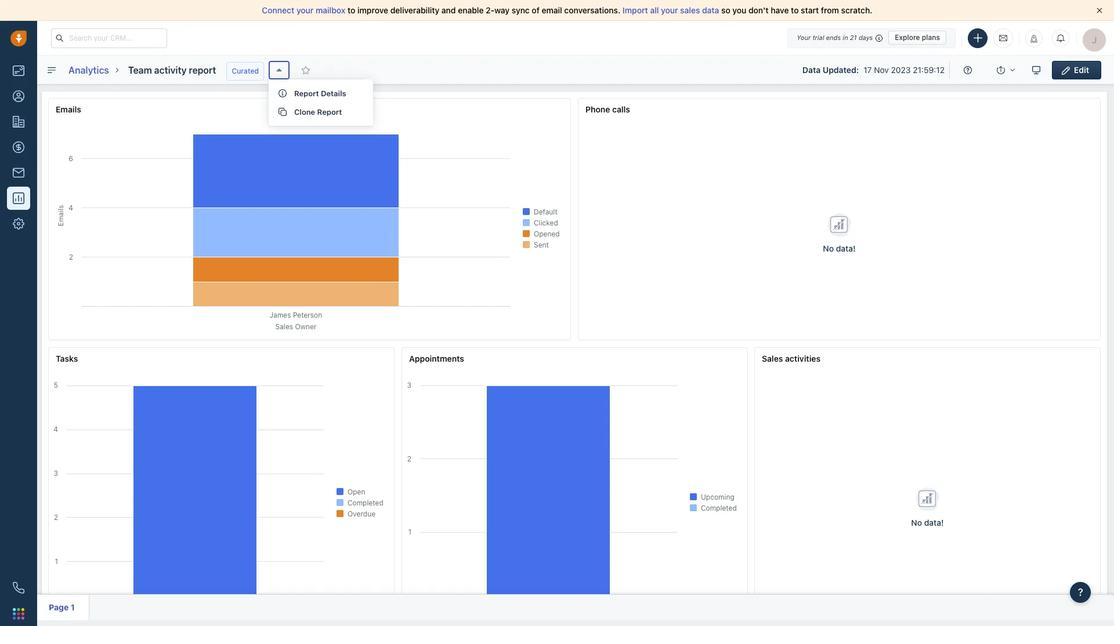 Task type: locate. For each thing, give the bounding box(es) containing it.
your right all
[[661, 5, 678, 15]]

send email image
[[1000, 33, 1008, 43]]

0 horizontal spatial your
[[297, 5, 314, 15]]

all
[[650, 5, 659, 15]]

your
[[797, 34, 811, 41]]

deliverability
[[390, 5, 440, 15]]

import all your sales data link
[[623, 5, 722, 15]]

1 horizontal spatial your
[[661, 5, 678, 15]]

mailbox
[[316, 5, 346, 15]]

2-
[[486, 5, 495, 15]]

connect your mailbox link
[[262, 5, 348, 15]]

connect
[[262, 5, 294, 15]]

email
[[542, 5, 562, 15]]

to left start
[[791, 5, 799, 15]]

1 horizontal spatial to
[[791, 5, 799, 15]]

close image
[[1097, 8, 1103, 13]]

improve
[[358, 5, 388, 15]]

explore plans link
[[889, 31, 947, 45]]

connect your mailbox to improve deliverability and enable 2-way sync of email conversations. import all your sales data so you don't have to start from scratch.
[[262, 5, 873, 15]]

Search your CRM... text field
[[51, 28, 167, 48]]

your left mailbox
[[297, 5, 314, 15]]

of
[[532, 5, 540, 15]]

trial
[[813, 34, 825, 41]]

2 your from the left
[[661, 5, 678, 15]]

and
[[442, 5, 456, 15]]

to right mailbox
[[348, 5, 355, 15]]

data
[[702, 5, 719, 15]]

freshworks switcher image
[[13, 609, 24, 620]]

0 horizontal spatial to
[[348, 5, 355, 15]]

to
[[348, 5, 355, 15], [791, 5, 799, 15]]

2 to from the left
[[791, 5, 799, 15]]

days
[[859, 34, 873, 41]]

your
[[297, 5, 314, 15], [661, 5, 678, 15]]

phone image
[[13, 583, 24, 594]]

don't
[[749, 5, 769, 15]]



Task type: describe. For each thing, give the bounding box(es) containing it.
explore plans
[[895, 33, 940, 42]]

21
[[850, 34, 857, 41]]

explore
[[895, 33, 920, 42]]

1 to from the left
[[348, 5, 355, 15]]

your trial ends in 21 days
[[797, 34, 873, 41]]

scratch.
[[841, 5, 873, 15]]

so
[[722, 5, 731, 15]]

what's new image
[[1030, 35, 1038, 43]]

phone element
[[7, 577, 30, 600]]

from
[[821, 5, 839, 15]]

start
[[801, 5, 819, 15]]

enable
[[458, 5, 484, 15]]

in
[[843, 34, 848, 41]]

ends
[[826, 34, 841, 41]]

sync
[[512, 5, 530, 15]]

plans
[[922, 33, 940, 42]]

import
[[623, 5, 648, 15]]

conversations.
[[564, 5, 621, 15]]

have
[[771, 5, 789, 15]]

sales
[[680, 5, 700, 15]]

1 your from the left
[[297, 5, 314, 15]]

you
[[733, 5, 747, 15]]

way
[[495, 5, 510, 15]]



